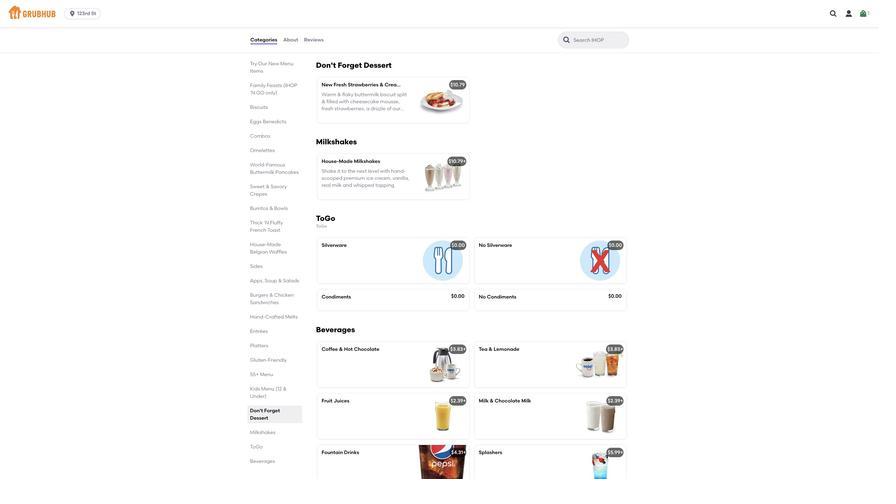 Task type: describe. For each thing, give the bounding box(es) containing it.
0 vertical spatial forget
[[338, 61, 362, 69]]

real
[[322, 182, 331, 188]]

family
[[250, 83, 266, 89]]

togo for togo
[[250, 444, 263, 450]]

+ for tea & lemonade
[[621, 346, 624, 352]]

0 horizontal spatial chocolate
[[354, 346, 380, 352]]

coffee & hot chocolate
[[322, 346, 380, 352]]

new for new fresh strawberries & cream biscuit
[[322, 82, 333, 88]]

1 vertical spatial milkshakes
[[354, 158, 381, 164]]

next
[[357, 168, 367, 174]]

usda
[[363, 15, 376, 21]]

items
[[250, 68, 263, 74]]

try
[[250, 61, 257, 67]]

strawberries,
[[335, 106, 365, 112]]

kids
[[250, 386, 260, 392]]

salads
[[283, 278, 299, 284]]

main navigation navigation
[[0, 0, 880, 27]]

1 button
[[860, 7, 870, 20]]

fruit juices
[[322, 398, 350, 404]]

55+ menu
[[250, 372, 273, 378]]

vanilla,
[[393, 175, 410, 181]]

0 vertical spatial don't forget dessert
[[316, 61, 392, 69]]

coffee
[[322, 346, 338, 352]]

2 vertical spatial milkshakes
[[250, 430, 276, 436]]

0 horizontal spatial dessert
[[250, 415, 268, 421]]

$4.31 +
[[452, 450, 466, 456]]

black
[[396, 15, 409, 21]]

thick
[[250, 220, 263, 226]]

1 svg image from the left
[[846, 9, 854, 18]]

friendly
[[268, 357, 287, 363]]

sweet & savory crepes
[[250, 184, 287, 197]]

new inside try our new menu items
[[269, 61, 279, 67]]

gluten-friendly
[[250, 357, 287, 363]]

+ for fountain drinks
[[464, 450, 466, 456]]

menu inside kids menu (12 & under)
[[261, 386, 275, 392]]

(12
[[276, 386, 282, 392]]

toast
[[268, 227, 281, 233]]

syrup,
[[358, 113, 373, 119]]

angus
[[322, 22, 337, 28]]

warm
[[322, 92, 336, 98]]

$10.79 for $10.79 +
[[449, 158, 464, 164]]

categories button
[[250, 27, 278, 53]]

choice
[[378, 15, 395, 21]]

chicken
[[275, 292, 294, 298]]

$3.83 for tea & lemonade
[[608, 346, 621, 352]]

+ for fruit juices
[[464, 398, 466, 404]]

french
[[250, 227, 267, 233]]

motts®
[[378, 22, 394, 28]]

beef
[[338, 22, 349, 28]]

menu down about
[[280, 46, 293, 52]]

flaky
[[343, 92, 354, 98]]

st
[[91, 11, 96, 17]]

55+
[[250, 372, 259, 378]]

natural
[[330, 15, 348, 21]]

belgian
[[250, 249, 268, 255]]

made for milkshakes
[[339, 158, 353, 164]]

search icon image
[[563, 36, 571, 44]]

whipped inside the shake it to the next level with hand- scooped premium ice cream, vanilla, real milk and whipped topping.
[[354, 182, 375, 188]]

100%
[[349, 15, 362, 21]]

1
[[869, 10, 870, 16]]

of
[[387, 106, 392, 112]]

crafted
[[266, 314, 284, 320]]

burritos
[[250, 206, 268, 211]]

1 milk from the left
[[479, 398, 489, 404]]

made for belgian
[[267, 242, 281, 248]]

svg image inside 1 button
[[860, 9, 869, 18]]

with inside warm & flaky buttermilk biscuit split & filled with cheesecake mousse, fresh strawberries, a drizzle of our old-fashioned syrup, whipped topping & powdered sugar.
[[339, 99, 349, 105]]

$2.39 for fruit juices
[[451, 398, 464, 404]]

biscuit
[[403, 82, 419, 88]]

family feasts (ihop 'n go only)
[[250, 83, 298, 96]]

apps, soup & salads
[[250, 278, 299, 284]]

feasts
[[267, 83, 282, 89]]

& inside sweet & savory crepes
[[266, 184, 270, 190]]

0 horizontal spatial beverages
[[250, 458, 275, 464]]

all-natural 100% usda choice black angus beef burger with motts® applesauce.
[[322, 15, 409, 35]]

lemonade
[[494, 346, 520, 352]]

all-
[[322, 15, 330, 21]]

splashers image
[[574, 445, 627, 479]]

bowls
[[275, 206, 288, 211]]

+ for splashers
[[621, 450, 624, 456]]

1 condiments from the left
[[322, 294, 351, 300]]

scooped
[[322, 175, 343, 181]]

thick 'n fluffy french toast
[[250, 220, 283, 233]]

2 silverware from the left
[[487, 242, 513, 248]]

$5.99 +
[[608, 450, 624, 456]]

hand-
[[250, 314, 266, 320]]

$10.79 for $10.79
[[451, 82, 465, 88]]

house- for house-made belgian waffles
[[250, 242, 267, 248]]

benedicts
[[263, 119, 287, 125]]

with inside the shake it to the next level with hand- scooped premium ice cream, vanilla, real milk and whipped topping.
[[380, 168, 390, 174]]

menu right 55+
[[260, 372, 273, 378]]

world-famous buttermilk pancakes
[[250, 162, 299, 175]]

$2.39 for milk & chocolate milk
[[608, 398, 621, 404]]

house-made milkshakes image
[[417, 154, 469, 199]]

eggs
[[250, 119, 262, 125]]

a
[[367, 106, 370, 112]]

$3.83 + for coffee & hot chocolate
[[451, 346, 466, 352]]

no for no silverware
[[479, 242, 486, 248]]

new for new wonka menu
[[250, 46, 261, 52]]

new wonka menu
[[250, 46, 293, 52]]

$10.79 +
[[449, 158, 466, 164]]

no silverware image
[[574, 238, 627, 283]]

house-made belgian waffles
[[250, 242, 287, 255]]

apps,
[[250, 278, 264, 284]]

famous
[[266, 162, 285, 168]]

1 vertical spatial don't
[[250, 408, 263, 414]]

waffles
[[269, 249, 287, 255]]

tea & lemonade image
[[574, 342, 627, 388]]

melts
[[285, 314, 298, 320]]

cheesecake
[[351, 99, 379, 105]]

whipped inside warm & flaky buttermilk biscuit split & filled with cheesecake mousse, fresh strawberries, a drizzle of our old-fashioned syrup, whipped topping & powdered sugar.
[[374, 113, 395, 119]]

new fresh strawberries & cream biscuit image
[[417, 77, 469, 123]]

togo togo
[[316, 214, 336, 229]]

fashioned
[[333, 113, 357, 119]]



Task type: vqa. For each thing, say whether or not it's contained in the screenshot.
$2.00
no



Task type: locate. For each thing, give the bounding box(es) containing it.
tea
[[479, 346, 488, 352]]

house- inside house-made belgian waffles
[[250, 242, 267, 248]]

drizzle
[[371, 106, 386, 112]]

forget
[[338, 61, 362, 69], [264, 408, 280, 414]]

1 no from the top
[[479, 242, 486, 248]]

made up the to
[[339, 158, 353, 164]]

2 horizontal spatial new
[[322, 82, 333, 88]]

0 vertical spatial dessert
[[364, 61, 392, 69]]

0 horizontal spatial forget
[[264, 408, 280, 414]]

svg image
[[830, 9, 839, 18], [69, 10, 76, 17]]

1 vertical spatial new
[[269, 61, 279, 67]]

1 silverware from the left
[[322, 242, 347, 248]]

1 horizontal spatial $3.83 +
[[608, 346, 624, 352]]

1 vertical spatial with
[[339, 99, 349, 105]]

hand-crafted melts
[[250, 314, 298, 320]]

1 vertical spatial don't forget dessert
[[250, 408, 280, 421]]

0 vertical spatial don't
[[316, 61, 336, 69]]

world-
[[250, 162, 266, 168]]

cream,
[[375, 175, 392, 181]]

powdered
[[347, 120, 371, 126]]

0 vertical spatial $10.79
[[451, 82, 465, 88]]

1 vertical spatial dessert
[[250, 415, 268, 421]]

1 vertical spatial beverages
[[250, 458, 275, 464]]

1 horizontal spatial made
[[339, 158, 353, 164]]

shake it to the next level with hand- scooped premium ice cream, vanilla, real milk and whipped topping.
[[322, 168, 410, 188]]

svg image left 1 button
[[830, 9, 839, 18]]

1 vertical spatial whipped
[[354, 182, 375, 188]]

'n
[[250, 90, 255, 96], [264, 220, 269, 226]]

$2.39 +
[[451, 398, 466, 404], [608, 398, 624, 404]]

new down categories
[[250, 46, 261, 52]]

reviews button
[[304, 27, 324, 53]]

$2.39 + for fruit juices
[[451, 398, 466, 404]]

with down flaky
[[339, 99, 349, 105]]

fountain
[[322, 450, 343, 456]]

2 $2.39 from the left
[[608, 398, 621, 404]]

togo inside togo togo
[[316, 224, 327, 229]]

0 vertical spatial no
[[479, 242, 486, 248]]

sugar.
[[372, 120, 387, 126]]

0 horizontal spatial condiments
[[322, 294, 351, 300]]

no condiments
[[479, 294, 517, 300]]

2 $3.83 + from the left
[[608, 346, 624, 352]]

1 vertical spatial $10.79
[[449, 158, 464, 164]]

$2.39
[[451, 398, 464, 404], [608, 398, 621, 404]]

combos
[[250, 133, 271, 139]]

& inside kids menu (12 & under)
[[283, 386, 287, 392]]

2 svg image from the left
[[860, 9, 869, 18]]

juices
[[334, 398, 350, 404]]

dessert up new fresh strawberries & cream biscuit
[[364, 61, 392, 69]]

0 vertical spatial whipped
[[374, 113, 395, 119]]

0 vertical spatial milkshakes
[[316, 137, 357, 146]]

+ for coffee & hot chocolate
[[464, 346, 466, 352]]

1 $2.39 + from the left
[[451, 398, 466, 404]]

hot
[[344, 346, 353, 352]]

about
[[284, 37, 298, 43]]

condiments
[[322, 294, 351, 300], [487, 294, 517, 300]]

tea & lemonade
[[479, 346, 520, 352]]

burgers & chicken sandwiches
[[250, 292, 294, 306]]

1 vertical spatial 'n
[[264, 220, 269, 226]]

wonka
[[262, 46, 279, 52]]

only)
[[266, 90, 277, 96]]

svg image left 123rd
[[69, 10, 76, 17]]

silverware
[[322, 242, 347, 248], [487, 242, 513, 248]]

0 vertical spatial beverages
[[316, 325, 355, 334]]

topping.
[[376, 182, 396, 188]]

forget down kids menu (12 & under)
[[264, 408, 280, 414]]

new fresh strawberries & cream biscuit
[[322, 82, 419, 88]]

Search IHOP search field
[[573, 37, 627, 44]]

coffee & hot chocolate image
[[417, 342, 469, 388]]

silverware image
[[417, 238, 469, 283]]

don't forget dessert down under)
[[250, 408, 280, 421]]

buttermilk
[[250, 169, 275, 175]]

'n inside 'thick 'n fluffy french toast'
[[264, 220, 269, 226]]

1 horizontal spatial 'n
[[264, 220, 269, 226]]

1 $2.39 from the left
[[451, 398, 464, 404]]

1 vertical spatial made
[[267, 242, 281, 248]]

0 horizontal spatial $2.39
[[451, 398, 464, 404]]

2 no from the top
[[479, 294, 486, 300]]

1 horizontal spatial $3.83
[[608, 346, 621, 352]]

0 horizontal spatial $2.39 +
[[451, 398, 466, 404]]

1 $3.83 from the left
[[451, 346, 464, 352]]

fountain drinks image
[[417, 445, 469, 479]]

0 vertical spatial made
[[339, 158, 353, 164]]

0 vertical spatial chocolate
[[354, 346, 380, 352]]

with up cream,
[[380, 168, 390, 174]]

1 horizontal spatial new
[[269, 61, 279, 67]]

whipped up sugar.
[[374, 113, 395, 119]]

1 horizontal spatial condiments
[[487, 294, 517, 300]]

1 horizontal spatial svg image
[[830, 9, 839, 18]]

$3.83 + for tea & lemonade
[[608, 346, 624, 352]]

fountain drinks
[[322, 450, 359, 456]]

omelettes
[[250, 148, 275, 154]]

no for no condiments
[[479, 294, 486, 300]]

0 horizontal spatial new
[[250, 46, 261, 52]]

milk
[[332, 182, 342, 188]]

new up warm
[[322, 82, 333, 88]]

biscuit
[[381, 92, 396, 98]]

menu left (12 in the bottom left of the page
[[261, 386, 275, 392]]

svg image
[[846, 9, 854, 18], [860, 9, 869, 18]]

$2.39 + for milk & chocolate milk
[[608, 398, 624, 404]]

1 horizontal spatial silverware
[[487, 242, 513, 248]]

with
[[367, 22, 377, 28], [339, 99, 349, 105], [380, 168, 390, 174]]

warm & flaky buttermilk biscuit split & filled with cheesecake mousse, fresh strawberries, a drizzle of our old-fashioned syrup, whipped topping & powdered sugar.
[[322, 92, 407, 126]]

menu inside try our new menu items
[[280, 61, 294, 67]]

cream
[[385, 82, 402, 88]]

2 vertical spatial togo
[[250, 444, 263, 450]]

$3.83 for coffee & hot chocolate
[[451, 346, 464, 352]]

buttermilk
[[355, 92, 379, 98]]

1 vertical spatial chocolate
[[495, 398, 521, 404]]

don't
[[316, 61, 336, 69], [250, 408, 263, 414]]

pancakes
[[276, 169, 299, 175]]

filled
[[327, 99, 338, 105]]

1 horizontal spatial $2.39 +
[[608, 398, 624, 404]]

2 milk from the left
[[522, 398, 532, 404]]

1 horizontal spatial don't
[[316, 61, 336, 69]]

0 vertical spatial house-
[[322, 158, 339, 164]]

sandwiches
[[250, 300, 279, 306]]

0 horizontal spatial house-
[[250, 242, 267, 248]]

1 vertical spatial togo
[[316, 224, 327, 229]]

+ for milk & chocolate milk
[[621, 398, 624, 404]]

$3.83
[[451, 346, 464, 352], [608, 346, 621, 352]]

strawberries
[[348, 82, 379, 88]]

made up waffles
[[267, 242, 281, 248]]

hand-
[[392, 168, 406, 174]]

1 horizontal spatial milk
[[522, 398, 532, 404]]

crepes
[[250, 191, 267, 197]]

whipped down ice at the top of page
[[354, 182, 375, 188]]

2 $2.39 + from the left
[[608, 398, 624, 404]]

0 horizontal spatial $3.83
[[451, 346, 464, 352]]

ice
[[367, 175, 374, 181]]

1 $3.83 + from the left
[[451, 346, 466, 352]]

milk
[[479, 398, 489, 404], [522, 398, 532, 404]]

splashers
[[479, 450, 503, 456]]

don't up fresh
[[316, 61, 336, 69]]

no silverware
[[479, 242, 513, 248]]

0 horizontal spatial silverware
[[322, 242, 347, 248]]

$5.99
[[608, 450, 621, 456]]

menu down new wonka menu
[[280, 61, 294, 67]]

'n left go
[[250, 90, 255, 96]]

0 horizontal spatial svg image
[[69, 10, 76, 17]]

new right our at the top left
[[269, 61, 279, 67]]

forget up fresh
[[338, 61, 362, 69]]

1 horizontal spatial $2.39
[[608, 398, 621, 404]]

1 horizontal spatial don't forget dessert
[[316, 61, 392, 69]]

2 $3.83 from the left
[[608, 346, 621, 352]]

house-
[[322, 158, 339, 164], [250, 242, 267, 248]]

2 vertical spatial new
[[322, 82, 333, 88]]

0 horizontal spatial don't forget dessert
[[250, 408, 280, 421]]

togo for togo togo
[[316, 214, 336, 223]]

house- for house-made milkshakes
[[322, 158, 339, 164]]

drinks
[[344, 450, 359, 456]]

1 vertical spatial forget
[[264, 408, 280, 414]]

kids menu (12 & under)
[[250, 386, 287, 399]]

1 horizontal spatial forget
[[338, 61, 362, 69]]

1 horizontal spatial chocolate
[[495, 398, 521, 404]]

house- up belgian
[[250, 242, 267, 248]]

our
[[393, 106, 401, 112]]

go
[[256, 90, 265, 96]]

the
[[348, 168, 356, 174]]

savory
[[271, 184, 287, 190]]

with inside all-natural 100% usda choice black angus beef burger with motts® applesauce.
[[367, 22, 377, 28]]

fluffy
[[270, 220, 283, 226]]

2 condiments from the left
[[487, 294, 517, 300]]

burritos & bowls
[[250, 206, 288, 211]]

jr. cheeseburger image
[[417, 1, 469, 46]]

fruit
[[322, 398, 333, 404]]

forget inside don't forget dessert
[[264, 408, 280, 414]]

1 horizontal spatial dessert
[[364, 61, 392, 69]]

1 horizontal spatial svg image
[[860, 9, 869, 18]]

0 vertical spatial with
[[367, 22, 377, 28]]

eggs benedicts
[[250, 119, 287, 125]]

fruit juices image
[[417, 393, 469, 439]]

1 horizontal spatial with
[[367, 22, 377, 28]]

1 vertical spatial house-
[[250, 242, 267, 248]]

milkshakes
[[316, 137, 357, 146], [354, 158, 381, 164], [250, 430, 276, 436]]

fresh
[[322, 106, 334, 112]]

togo
[[316, 214, 336, 223], [316, 224, 327, 229], [250, 444, 263, 450]]

0 horizontal spatial $3.83 +
[[451, 346, 466, 352]]

house- up shake at the top
[[322, 158, 339, 164]]

whipped
[[374, 113, 395, 119], [354, 182, 375, 188]]

1 vertical spatial no
[[479, 294, 486, 300]]

reviews
[[304, 37, 324, 43]]

about button
[[283, 27, 299, 53]]

0 vertical spatial 'n
[[250, 90, 255, 96]]

$0.00
[[452, 242, 465, 248], [609, 242, 623, 248], [452, 293, 465, 299], [609, 293, 622, 299]]

2 vertical spatial with
[[380, 168, 390, 174]]

1 horizontal spatial beverages
[[316, 325, 355, 334]]

don't forget dessert
[[316, 61, 392, 69], [250, 408, 280, 421]]

milk & chocolate milk image
[[574, 393, 627, 439]]

2 horizontal spatial with
[[380, 168, 390, 174]]

'n right "thick"
[[264, 220, 269, 226]]

to
[[342, 168, 347, 174]]

'n inside family feasts (ihop 'n go only)
[[250, 90, 255, 96]]

sides
[[250, 263, 263, 269]]

entrées
[[250, 328, 268, 334]]

all-natural 100% usda choice black angus beef burger with motts® applesauce. button
[[318, 1, 469, 46]]

try our new menu items
[[250, 61, 294, 74]]

0 horizontal spatial with
[[339, 99, 349, 105]]

dessert down under)
[[250, 415, 268, 421]]

topping
[[322, 120, 341, 126]]

svg image inside 123rd st button
[[69, 10, 76, 17]]

don't forget dessert up strawberries
[[316, 61, 392, 69]]

0 vertical spatial new
[[250, 46, 261, 52]]

0 horizontal spatial made
[[267, 242, 281, 248]]

made inside house-made belgian waffles
[[267, 242, 281, 248]]

level
[[368, 168, 379, 174]]

0 horizontal spatial 'n
[[250, 90, 255, 96]]

0 horizontal spatial svg image
[[846, 9, 854, 18]]

0 horizontal spatial milk
[[479, 398, 489, 404]]

burger
[[350, 22, 366, 28]]

& inside burgers & chicken sandwiches
[[270, 292, 273, 298]]

0 vertical spatial togo
[[316, 214, 336, 223]]

0 horizontal spatial don't
[[250, 408, 263, 414]]

sweet
[[250, 184, 265, 190]]

don't down under)
[[250, 408, 263, 414]]

beverages
[[316, 325, 355, 334], [250, 458, 275, 464]]

under)
[[250, 393, 267, 399]]

1 horizontal spatial house-
[[322, 158, 339, 164]]

premium
[[344, 175, 366, 181]]

with down usda
[[367, 22, 377, 28]]



